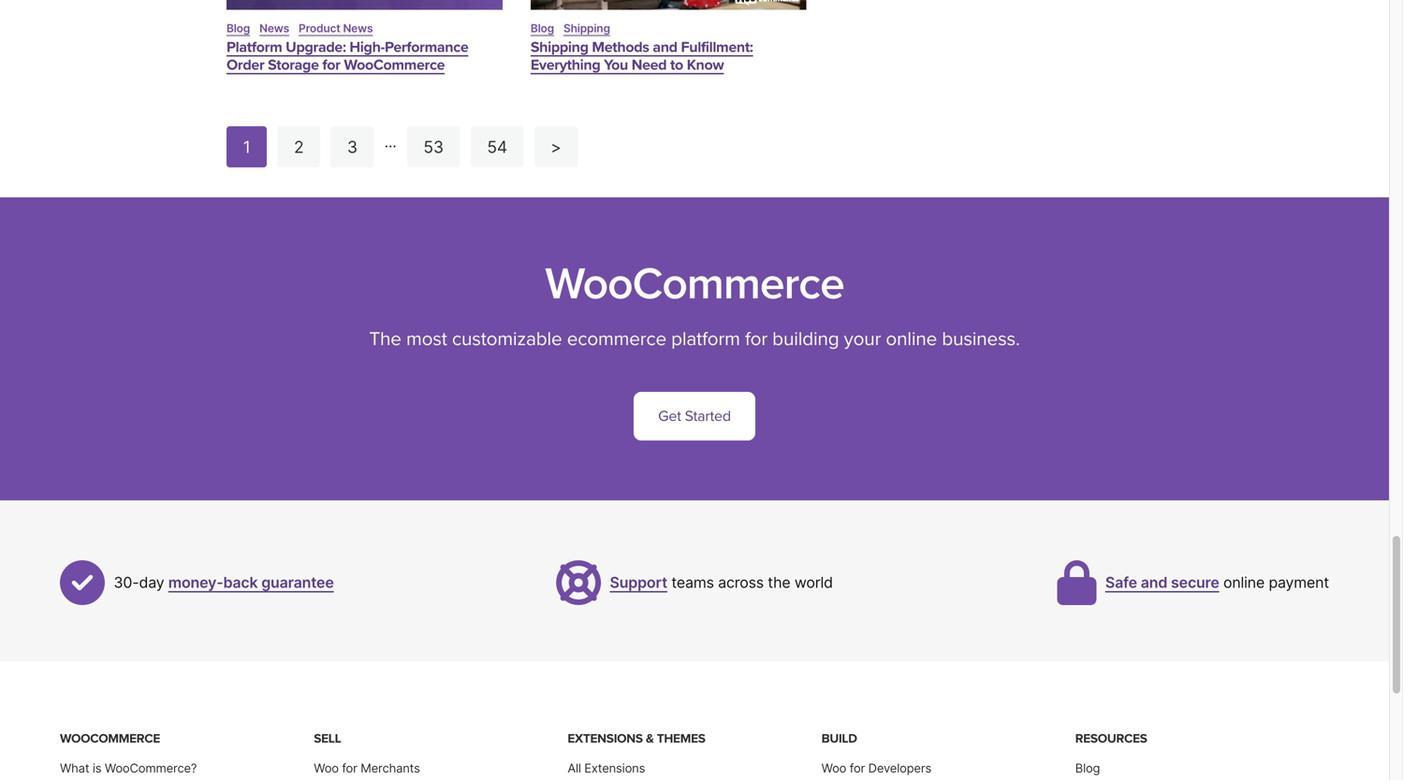 Task type: describe. For each thing, give the bounding box(es) containing it.
sell
[[314, 732, 341, 747]]

>
[[551, 137, 562, 157]]

3 link
[[331, 126, 374, 168]]

customizable
[[452, 328, 562, 351]]

blog news product news platform upgrade: high-performance order storage for woocommerce
[[227, 22, 468, 74]]

building
[[773, 328, 839, 351]]

woo for developers
[[822, 761, 932, 776]]

30-
[[114, 574, 139, 592]]

1 news from the left
[[259, 22, 289, 35]]

developers
[[868, 761, 932, 776]]

shipping link
[[564, 22, 610, 35]]

everything
[[531, 56, 600, 74]]

all extensions
[[568, 761, 645, 776]]

safe and secure link
[[1106, 574, 1220, 592]]

all
[[568, 761, 581, 776]]

woocommerce?
[[105, 761, 197, 776]]

woo for sell
[[314, 761, 339, 776]]

2 link
[[277, 126, 320, 168]]

payment
[[1269, 574, 1329, 592]]

your
[[844, 328, 881, 351]]

&
[[646, 732, 654, 747]]

know
[[687, 56, 724, 74]]

product
[[299, 22, 340, 35]]

merchants
[[361, 761, 420, 776]]

support teams across the world
[[610, 574, 833, 592]]

storage
[[268, 56, 319, 74]]

3
[[347, 137, 358, 157]]

what is woocommerce?
[[60, 761, 197, 776]]

business.
[[942, 328, 1020, 351]]

is
[[93, 761, 101, 776]]

…
[[384, 133, 397, 151]]

resources
[[1075, 732, 1147, 747]]

platform upgrade: high-performance order storage for woocommerce image
[[227, 0, 503, 10]]

blog for platform upgrade: high-performance order storage for woocommerce
[[227, 22, 250, 35]]

woocommerce inside the blog news product news platform upgrade: high-performance order storage for woocommerce
[[344, 56, 445, 74]]

2 horizontal spatial woocommerce
[[545, 258, 844, 311]]

methods
[[592, 39, 649, 56]]

shipping methods and fulfillment: everything you need to know link
[[531, 39, 753, 74]]

woo for developers link
[[822, 761, 932, 776]]

extensions & themes
[[568, 732, 706, 747]]

woo for merchants link
[[314, 761, 420, 776]]

1
[[243, 137, 251, 157]]

need
[[632, 56, 667, 74]]

platform
[[227, 39, 282, 56]]

safe and secure online payment
[[1106, 574, 1329, 592]]

54
[[487, 137, 507, 157]]

and inside blog shipping shipping methods and fulfillment: everything you need to know
[[653, 39, 678, 56]]

blog shipping shipping methods and fulfillment: everything you need to know
[[531, 22, 753, 74]]

support link
[[610, 574, 668, 592]]

news link
[[259, 22, 289, 35]]

support
[[610, 574, 668, 592]]

get started link
[[634, 392, 755, 441]]

all extensions link
[[568, 761, 645, 776]]

53
[[424, 137, 444, 157]]

performance
[[385, 39, 468, 56]]



Task type: locate. For each thing, give the bounding box(es) containing it.
53 link
[[407, 126, 460, 168]]

54 link
[[471, 126, 524, 168]]

woo for build
[[822, 761, 847, 776]]

world
[[795, 574, 833, 592]]

2 horizontal spatial blog link
[[1075, 761, 1100, 776]]

for down build
[[850, 761, 865, 776]]

1 horizontal spatial blog
[[531, 22, 554, 35]]

blog link down resources
[[1075, 761, 1100, 776]]

blog down resources
[[1075, 761, 1100, 776]]

blog inside the blog news product news platform upgrade: high-performance order storage for woocommerce
[[227, 22, 250, 35]]

news
[[259, 22, 289, 35], [343, 22, 373, 35]]

online
[[886, 328, 937, 351], [1224, 574, 1265, 592]]

for
[[322, 56, 340, 74], [745, 328, 768, 351], [342, 761, 357, 776], [850, 761, 865, 776]]

woocommerce up the most customizable ecommerce platform for building your online business.
[[545, 258, 844, 311]]

guarantee
[[261, 574, 334, 592]]

1 horizontal spatial online
[[1224, 574, 1265, 592]]

the
[[369, 328, 401, 351]]

1 vertical spatial shipping
[[531, 39, 589, 56]]

day
[[139, 574, 164, 592]]

> link
[[534, 126, 578, 168]]

blog link up platform
[[227, 22, 250, 35]]

woo for merchants
[[314, 761, 420, 776]]

1 horizontal spatial woocommerce
[[344, 56, 445, 74]]

0 horizontal spatial blog link
[[227, 22, 250, 35]]

upgrade:
[[286, 39, 346, 56]]

safe
[[1106, 574, 1137, 592]]

1 vertical spatial online
[[1224, 574, 1265, 592]]

to
[[670, 56, 683, 74]]

news up platform
[[259, 22, 289, 35]]

order
[[227, 56, 264, 74]]

2 vertical spatial woocommerce
[[60, 732, 160, 747]]

blog link
[[227, 22, 250, 35], [531, 22, 554, 35], [1075, 761, 1100, 776]]

blog inside blog shipping shipping methods and fulfillment: everything you need to know
[[531, 22, 554, 35]]

across
[[718, 574, 764, 592]]

and
[[653, 39, 678, 56], [1141, 574, 1168, 592]]

1 horizontal spatial and
[[1141, 574, 1168, 592]]

ecommerce
[[567, 328, 667, 351]]

for down product news 'link'
[[322, 56, 340, 74]]

news up high-
[[343, 22, 373, 35]]

secure
[[1171, 574, 1220, 592]]

build
[[822, 732, 857, 747]]

woo
[[314, 761, 339, 776], [822, 761, 847, 776]]

0 horizontal spatial news
[[259, 22, 289, 35]]

platform upgrade: high-performance order storage for woocommerce link
[[227, 39, 468, 74]]

money-back guarantee link
[[168, 574, 334, 592]]

shipping down shipping link
[[531, 39, 589, 56]]

money-
[[168, 574, 223, 592]]

started
[[685, 408, 731, 426]]

product news link
[[299, 22, 373, 35]]

1 vertical spatial woocommerce
[[545, 258, 844, 311]]

blog for shipping methods and fulfillment: everything you need to know
[[531, 22, 554, 35]]

and right safe
[[1141, 574, 1168, 592]]

platform
[[671, 328, 740, 351]]

the most customizable ecommerce platform for building your online business.
[[369, 328, 1020, 351]]

shipping up the methods
[[564, 22, 610, 35]]

extensions up all extensions
[[568, 732, 643, 747]]

shipping methods and fulfillment: everything you need to know image
[[531, 0, 807, 10]]

0 vertical spatial online
[[886, 328, 937, 351]]

themes
[[657, 732, 706, 747]]

for inside the blog news product news platform upgrade: high-performance order storage for woocommerce
[[322, 56, 340, 74]]

blog up platform
[[227, 22, 250, 35]]

woocommerce up is
[[60, 732, 160, 747]]

fulfillment:
[[681, 39, 753, 56]]

0 horizontal spatial woo
[[314, 761, 339, 776]]

most
[[406, 328, 447, 351]]

1 vertical spatial extensions
[[584, 761, 645, 776]]

you
[[604, 56, 628, 74]]

extensions down extensions & themes
[[584, 761, 645, 776]]

high-
[[350, 39, 385, 56]]

blog link for shipping methods and fulfillment: everything you need to know
[[531, 22, 554, 35]]

shipping
[[564, 22, 610, 35], [531, 39, 589, 56]]

1 horizontal spatial woo
[[822, 761, 847, 776]]

online right secure
[[1224, 574, 1265, 592]]

what
[[60, 761, 89, 776]]

1 woo from the left
[[314, 761, 339, 776]]

woo down sell
[[314, 761, 339, 776]]

woocommerce down platform upgrade: high-performance order storage for woocommerce image
[[344, 56, 445, 74]]

0 vertical spatial shipping
[[564, 22, 610, 35]]

blog
[[227, 22, 250, 35], [531, 22, 554, 35], [1075, 761, 1100, 776]]

0 horizontal spatial and
[[653, 39, 678, 56]]

0 vertical spatial and
[[653, 39, 678, 56]]

get started
[[658, 408, 731, 426]]

back
[[223, 574, 258, 592]]

0 horizontal spatial woocommerce
[[60, 732, 160, 747]]

what is woocommerce? link
[[60, 761, 197, 776]]

2 horizontal spatial blog
[[1075, 761, 1100, 776]]

1 horizontal spatial news
[[343, 22, 373, 35]]

online right 'your'
[[886, 328, 937, 351]]

get
[[658, 408, 681, 426]]

2
[[294, 137, 304, 157]]

for left the merchants at left bottom
[[342, 761, 357, 776]]

1 horizontal spatial blog link
[[531, 22, 554, 35]]

woo down build
[[822, 761, 847, 776]]

1 vertical spatial and
[[1141, 574, 1168, 592]]

30-day money-back guarantee
[[114, 574, 334, 592]]

blog link up everything
[[531, 22, 554, 35]]

0 horizontal spatial online
[[886, 328, 937, 351]]

0 vertical spatial woocommerce
[[344, 56, 445, 74]]

2 woo from the left
[[822, 761, 847, 776]]

for left building
[[745, 328, 768, 351]]

teams
[[672, 574, 714, 592]]

and down shipping methods and fulfillment: everything you need to know image
[[653, 39, 678, 56]]

extensions
[[568, 732, 643, 747], [584, 761, 645, 776]]

0 vertical spatial extensions
[[568, 732, 643, 747]]

0 horizontal spatial blog
[[227, 22, 250, 35]]

blog up everything
[[531, 22, 554, 35]]

woocommerce
[[344, 56, 445, 74], [545, 258, 844, 311], [60, 732, 160, 747]]

2 news from the left
[[343, 22, 373, 35]]

blog link for platform upgrade: high-performance order storage for woocommerce
[[227, 22, 250, 35]]

the
[[768, 574, 791, 592]]



Task type: vqa. For each thing, say whether or not it's contained in the screenshot.
by
no



